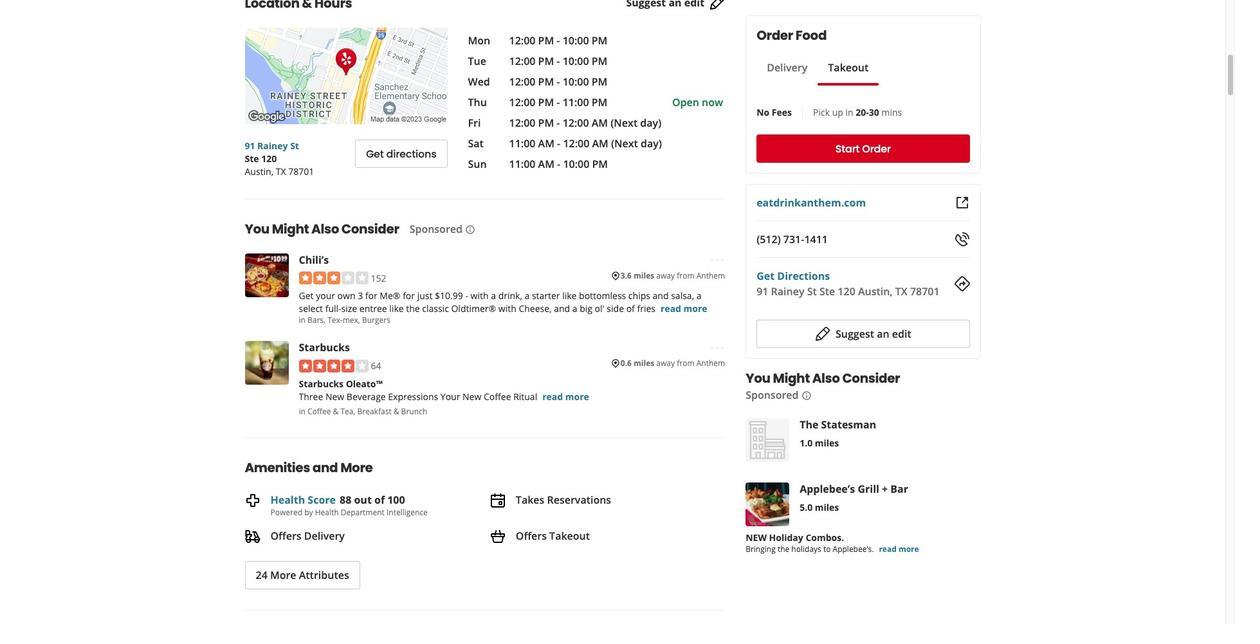 Task type: locate. For each thing, give the bounding box(es) containing it.
2 away from the top
[[657, 358, 675, 369]]

0 horizontal spatial order
[[757, 26, 794, 44]]

2 horizontal spatial read more link
[[880, 544, 920, 555]]

1 vertical spatial the
[[778, 544, 790, 555]]

1 24 more v2 image from the top
[[710, 253, 726, 268]]

with down 'drink,'
[[499, 303, 517, 315]]

read
[[661, 303, 682, 315], [543, 391, 563, 403], [880, 544, 897, 555]]

holidays
[[792, 544, 822, 555]]

0 vertical spatial the
[[406, 303, 420, 315]]

1 vertical spatial read more link
[[543, 391, 589, 403]]

starbucks
[[299, 341, 350, 355], [299, 378, 344, 390]]

am down 12:00 pm - 12:00 am (next day)
[[592, 136, 609, 151]]

read more link right ritual
[[543, 391, 589, 403]]

new right your
[[463, 391, 482, 403]]

0 horizontal spatial might
[[272, 220, 309, 238]]

- inside "get your own 3 for me® for just $10.99 - with a drink, a starter like bottomless chips and salsa, a select full-size entree like the classic oldtimer® with cheese, and a big ol' side of fries"
[[466, 290, 469, 302]]

12:00 down 12:00 pm - 12:00 am (next day)
[[563, 136, 590, 151]]

like down me®
[[390, 303, 404, 315]]

0 vertical spatial (next
[[611, 116, 638, 130]]

1 vertical spatial ste
[[820, 285, 836, 299]]

miles right 3.6
[[634, 270, 655, 281]]

austin, inside 91 rainey st ste 120 austin, tx 78701
[[245, 165, 274, 178]]

0 horizontal spatial more
[[566, 391, 589, 403]]

- for mon
[[557, 33, 560, 48]]

from up salsa,
[[677, 270, 695, 281]]

0 vertical spatial read more link
[[661, 303, 708, 315]]

in bars, tex-mex, burgers
[[299, 315, 391, 326]]

0 horizontal spatial &
[[333, 406, 339, 417]]

0 vertical spatial day)
[[641, 116, 662, 130]]

1 offers from the left
[[271, 529, 302, 543]]

1 horizontal spatial austin,
[[859, 285, 893, 299]]

more down salsa,
[[684, 303, 708, 315]]

suggest
[[836, 327, 875, 341]]

0 vertical spatial order
[[757, 26, 794, 44]]

get inside location & hours element
[[366, 146, 384, 161]]

more right ritual
[[566, 391, 589, 403]]

24 more attributes button
[[245, 561, 360, 589]]

sponsored left 16 info v2 icon
[[410, 222, 463, 236]]

you up the statesman image
[[746, 369, 771, 387]]

64
[[371, 360, 381, 372]]

12:00 right tue
[[509, 54, 536, 68]]

offers
[[271, 529, 302, 543], [516, 529, 547, 543]]

read right 'applebee's.'
[[880, 544, 897, 555]]

your
[[441, 391, 461, 403]]

more
[[684, 303, 708, 315], [566, 391, 589, 403], [899, 544, 920, 555]]

0 vertical spatial of
[[627, 303, 635, 315]]

consider up 152
[[342, 220, 399, 238]]

1 12:00 pm - 10:00 pm from the top
[[509, 33, 608, 48]]

consider down suggest an edit
[[843, 369, 901, 387]]

new up tea,
[[326, 391, 345, 403]]

120
[[261, 153, 277, 165], [838, 285, 856, 299]]

and inside amenities and more element
[[313, 459, 338, 477]]

like
[[563, 290, 577, 302], [390, 303, 404, 315]]

0 vertical spatial might
[[272, 220, 309, 238]]

1 vertical spatial of
[[375, 493, 385, 507]]

offers for offers delivery
[[271, 529, 302, 543]]

offers down the powered
[[271, 529, 302, 543]]

11:00 up 12:00 pm - 12:00 am (next day)
[[563, 95, 589, 109]]

away up salsa,
[[657, 270, 675, 281]]

1 vertical spatial takeout
[[550, 529, 590, 543]]

78701 left 24 directions v2 icon
[[911, 285, 940, 299]]

takeout up the takeout tab panel
[[829, 61, 869, 75]]

starbucks for starbucks
[[299, 341, 350, 355]]

get for get directions 91 rainey st ste 120 austin, tx 78701
[[757, 269, 775, 283]]

78701 inside 91 rainey st ste 120 austin, tx 78701
[[289, 165, 314, 178]]

1 vertical spatial 24 more v2 image
[[710, 340, 726, 356]]

0 horizontal spatial more
[[270, 568, 296, 583]]

1 horizontal spatial get
[[366, 146, 384, 161]]

1 horizontal spatial coffee
[[484, 391, 511, 403]]

and down starter
[[554, 303, 570, 315]]

24 pencil v2 image
[[710, 0, 726, 10]]

3
[[358, 290, 363, 302]]

order right start
[[863, 141, 891, 156]]

of right out
[[375, 493, 385, 507]]

1 vertical spatial (next
[[611, 136, 638, 151]]

by
[[305, 507, 313, 518]]

get left directions
[[366, 146, 384, 161]]

& left tea,
[[333, 406, 339, 417]]

120 up 'suggest'
[[838, 285, 856, 299]]

1 vertical spatial in
[[299, 315, 306, 326]]

tab list
[[757, 60, 879, 86]]

delivery down order food
[[767, 61, 808, 75]]

chili's image
[[245, 254, 289, 297]]

might
[[272, 220, 309, 238], [773, 369, 810, 387]]

you might also consider
[[245, 220, 399, 238], [746, 369, 901, 387]]

10:00 for sun
[[563, 157, 590, 171]]

0 vertical spatial st
[[290, 140, 299, 152]]

0 vertical spatial get
[[366, 146, 384, 161]]

takes reservations
[[516, 493, 612, 507]]

120 down 91 rainey st link
[[261, 153, 277, 165]]

read more link right 'applebee's.'
[[880, 544, 920, 555]]

new
[[326, 391, 345, 403], [463, 391, 482, 403]]

1 vertical spatial austin,
[[859, 285, 893, 299]]

(next down 12:00 pm - 12:00 am (next day)
[[611, 136, 638, 151]]

suggest an edit
[[836, 327, 912, 341]]

in left bars,
[[299, 315, 306, 326]]

health
[[271, 493, 305, 507], [315, 507, 339, 518]]

1 horizontal spatial and
[[554, 303, 570, 315]]

also for 16 info v2 icon
[[312, 220, 339, 238]]

2 12:00 pm - 10:00 pm from the top
[[509, 54, 608, 68]]

1 horizontal spatial for
[[403, 290, 415, 302]]

size
[[342, 303, 357, 315]]

takeout inside amenities and more element
[[550, 529, 590, 543]]

of inside the health score 88 out of 100 powered by health department intelligence
[[375, 493, 385, 507]]

0 vertical spatial sponsored
[[410, 222, 463, 236]]

delivery down by
[[304, 529, 345, 543]]

you might also consider up 16 info v2 image
[[746, 369, 901, 387]]

get for get your own 3 for me® for just $10.99 - with a drink, a starter like bottomless chips and salsa, a select full-size entree like the classic oldtimer® with cheese, and a big ol' side of fries
[[299, 290, 314, 302]]

1411
[[805, 232, 828, 247]]

you for 16 info v2 icon
[[245, 220, 270, 238]]

0 vertical spatial you
[[245, 220, 270, 238]]

16 info v2 image
[[465, 225, 476, 235]]

1 for from the left
[[365, 290, 378, 302]]

also down 24 pencil v2 image on the bottom of page
[[813, 369, 840, 387]]

and up score
[[313, 459, 338, 477]]

1 horizontal spatial you
[[746, 369, 771, 387]]

120 inside the get directions 91 rainey st ste 120 austin, tx 78701
[[838, 285, 856, 299]]

burgers
[[362, 315, 391, 326]]

0 horizontal spatial offers
[[271, 529, 302, 543]]

more right 24
[[270, 568, 296, 583]]

1 horizontal spatial might
[[773, 369, 810, 387]]

austin, up suggest an edit
[[859, 285, 893, 299]]

2 16 marker v2 image from the top
[[611, 359, 621, 369]]

miles right 1.0
[[815, 437, 840, 449]]

16 marker v2 image down side
[[611, 359, 621, 369]]

0 horizontal spatial of
[[375, 493, 385, 507]]

24 pencil v2 image
[[816, 326, 831, 342]]

for left 'just'
[[403, 290, 415, 302]]

reservations
[[547, 493, 612, 507]]

tx
[[276, 165, 286, 178], [896, 285, 908, 299]]

also for 16 info v2 image
[[813, 369, 840, 387]]

edit
[[893, 327, 912, 341]]

2 24 more v2 image from the top
[[710, 340, 726, 356]]

tue
[[468, 54, 487, 68]]

get inside the get directions 91 rainey st ste 120 austin, tx 78701
[[757, 269, 775, 283]]

map image
[[245, 28, 448, 124]]

the down 'just'
[[406, 303, 420, 315]]

starbucks up three
[[299, 378, 344, 390]]

holiday
[[770, 532, 804, 544]]

1 & from the left
[[333, 406, 339, 417]]

read more link for bringing the holidays to applebee's.
[[880, 544, 920, 555]]

read right ritual
[[543, 391, 563, 403]]

starbucks up the 4 star rating image
[[299, 341, 350, 355]]

(next up 11:00 am - 12:00 am (next day)
[[611, 116, 638, 130]]

st inside the get directions 91 rainey st ste 120 austin, tx 78701
[[808, 285, 817, 299]]

1 vertical spatial from
[[677, 358, 695, 369]]

salsa,
[[671, 290, 695, 302]]

24 more v2 image up the 0.6 miles away from anthem on the right bottom of the page
[[710, 340, 726, 356]]

amenities and more
[[245, 459, 373, 477]]

sponsored left 16 info v2 image
[[746, 388, 799, 402]]

0 horizontal spatial 91
[[245, 140, 255, 152]]

0 horizontal spatial read
[[543, 391, 563, 403]]

- for thu
[[557, 95, 560, 109]]

3 12:00 pm - 10:00 pm from the top
[[509, 75, 608, 89]]

anthem down read more
[[697, 358, 726, 369]]

0 vertical spatial tx
[[276, 165, 286, 178]]

24 phone v2 image
[[955, 232, 970, 247]]

sat
[[468, 136, 484, 151]]

day)
[[641, 116, 662, 130], [641, 136, 662, 151]]

12:00 right mon
[[509, 33, 536, 48]]

1 horizontal spatial read more link
[[661, 303, 708, 315]]

1 away from the top
[[657, 270, 675, 281]]

might up chili's link
[[272, 220, 309, 238]]

0 horizontal spatial ste
[[245, 153, 259, 165]]

0 vertical spatial 16 marker v2 image
[[611, 271, 621, 281]]

more right 'applebee's.'
[[899, 544, 920, 555]]

starbucks inside starbucks oleato™ three new beverage expressions your new coffee ritual read more in coffee & tea, breakfast & brunch
[[299, 378, 344, 390]]

2 vertical spatial read
[[880, 544, 897, 555]]

3.6
[[621, 270, 632, 281]]

2 horizontal spatial and
[[653, 290, 669, 302]]

miles down applebee's at the right bottom of the page
[[815, 501, 840, 514]]

get for get directions
[[366, 146, 384, 161]]

away for starbucks
[[657, 358, 675, 369]]

12:00 for wed
[[509, 75, 536, 89]]

might up 16 info v2 image
[[773, 369, 810, 387]]

1 horizontal spatial tx
[[896, 285, 908, 299]]

the statesman image
[[746, 418, 790, 462]]

help improve yelp element
[[245, 610, 726, 624]]

1 vertical spatial anthem
[[697, 358, 726, 369]]

4 star rating image
[[299, 360, 369, 373]]

cheese,
[[519, 303, 552, 315]]

0 vertical spatial takeout
[[829, 61, 869, 75]]

1 horizontal spatial new
[[463, 391, 482, 403]]

chips
[[629, 290, 651, 302]]

offers right 24 shopping v2 image
[[516, 529, 547, 543]]

1 vertical spatial also
[[813, 369, 840, 387]]

0 horizontal spatial 120
[[261, 153, 277, 165]]

a right salsa,
[[697, 290, 702, 302]]

for right 3
[[365, 290, 378, 302]]

tx up edit
[[896, 285, 908, 299]]

you up chili's 'image'
[[245, 220, 270, 238]]

takeout
[[829, 61, 869, 75], [550, 529, 590, 543]]

1 starbucks from the top
[[299, 341, 350, 355]]

coffee down three
[[308, 406, 331, 417]]

fri
[[468, 116, 481, 130]]

with up oldtimer®
[[471, 290, 489, 302]]

24 more v2 image
[[710, 253, 726, 268], [710, 340, 726, 356]]

2 anthem from the top
[[697, 358, 726, 369]]

also
[[312, 220, 339, 238], [813, 369, 840, 387]]

1 vertical spatial 91
[[757, 285, 769, 299]]

a
[[491, 290, 496, 302], [525, 290, 530, 302], [697, 290, 702, 302], [573, 303, 578, 315]]

12:00 for fri
[[509, 116, 536, 130]]

1 vertical spatial coffee
[[308, 406, 331, 417]]

1 horizontal spatial order
[[863, 141, 891, 156]]

from down read more
[[677, 358, 695, 369]]

(next for 11:00 am - 12:00 am (next day)
[[611, 136, 638, 151]]

1 vertical spatial get
[[757, 269, 775, 283]]

2 vertical spatial more
[[899, 544, 920, 555]]

the inside "get your own 3 for me® for just $10.99 - with a drink, a starter like bottomless chips and salsa, a select full-size entree like the classic oldtimer® with cheese, and a big ol' side of fries"
[[406, 303, 420, 315]]

2 from from the top
[[677, 358, 695, 369]]

0 vertical spatial also
[[312, 220, 339, 238]]

0 vertical spatial delivery
[[767, 61, 808, 75]]

88
[[340, 493, 352, 507]]

& left brunch
[[394, 406, 399, 417]]

more up out
[[341, 459, 373, 477]]

eatdrinkanthem.com link
[[757, 196, 866, 210]]

1 horizontal spatial the
[[778, 544, 790, 555]]

78701 down 91 rainey st link
[[289, 165, 314, 178]]

0 vertical spatial with
[[471, 290, 489, 302]]

side
[[607, 303, 624, 315]]

2 vertical spatial read more link
[[880, 544, 920, 555]]

1 vertical spatial like
[[390, 303, 404, 315]]

1 vertical spatial sponsored
[[746, 388, 799, 402]]

anthem for chili's
[[697, 270, 726, 281]]

11:00 right sun
[[509, 157, 536, 171]]

0 horizontal spatial also
[[312, 220, 339, 238]]

0 horizontal spatial takeout
[[550, 529, 590, 543]]

get up select
[[299, 290, 314, 302]]

0 vertical spatial austin,
[[245, 165, 274, 178]]

out
[[354, 493, 372, 507]]

ol'
[[595, 303, 605, 315]]

16 marker v2 image up the 'bottomless'
[[611, 271, 621, 281]]

1 horizontal spatial more
[[341, 459, 373, 477]]

read more link down salsa,
[[661, 303, 708, 315]]

away right 0.6
[[657, 358, 675, 369]]

up
[[833, 106, 844, 118]]

get down (512)
[[757, 269, 775, 283]]

starbucks link
[[299, 341, 350, 355]]

in right the up
[[846, 106, 854, 118]]

miles
[[634, 270, 655, 281], [634, 358, 655, 369], [815, 437, 840, 449], [815, 501, 840, 514]]

and
[[653, 290, 669, 302], [554, 303, 570, 315], [313, 459, 338, 477]]

anthem
[[697, 270, 726, 281], [697, 358, 726, 369]]

read inside starbucks oleato™ three new beverage expressions your new coffee ritual read more in coffee & tea, breakfast & brunch
[[543, 391, 563, 403]]

1 anthem from the top
[[697, 270, 726, 281]]

coffee left ritual
[[484, 391, 511, 403]]

more inside new holiday combos. bringing the holidays to applebee's. read more
[[899, 544, 920, 555]]

1 horizontal spatial of
[[627, 303, 635, 315]]

0 horizontal spatial austin,
[[245, 165, 274, 178]]

takeout down takes reservations
[[550, 529, 590, 543]]

0 vertical spatial 24 more v2 image
[[710, 253, 726, 268]]

sponsored for 16 info v2 icon
[[410, 222, 463, 236]]

12:00 down the 12:00 pm - 11:00 pm
[[509, 116, 536, 130]]

eatdrinkanthem.com
[[757, 196, 866, 210]]

breakfast
[[358, 406, 392, 417]]

16 marker v2 image
[[611, 271, 621, 281], [611, 359, 621, 369]]

12:00 pm - 10:00 pm for mon
[[509, 33, 608, 48]]

combos.
[[806, 532, 845, 544]]

of right side
[[627, 303, 635, 315]]

score
[[308, 493, 336, 507]]

12:00 for tue
[[509, 54, 536, 68]]

you
[[245, 220, 270, 238], [746, 369, 771, 387]]

more inside starbucks oleato™ three new beverage expressions your new coffee ritual read more in coffee & tea, breakfast & brunch
[[566, 391, 589, 403]]

from for chili's
[[677, 270, 695, 281]]

1 vertical spatial rainey
[[772, 285, 805, 299]]

you might also consider up chili's link
[[245, 220, 399, 238]]

and up fries
[[653, 290, 669, 302]]

of inside "get your own 3 for me® for just $10.99 - with a drink, a starter like bottomless chips and salsa, a select full-size entree like the classic oldtimer® with cheese, and a big ol' side of fries"
[[627, 303, 635, 315]]

1 from from the top
[[677, 270, 695, 281]]

0 vertical spatial like
[[563, 290, 577, 302]]

the
[[800, 418, 819, 432]]

10:00 for tue
[[563, 54, 589, 68]]

0 horizontal spatial read more link
[[543, 391, 589, 403]]

the left holidays
[[778, 544, 790, 555]]

bar
[[891, 482, 909, 496]]

2 vertical spatial and
[[313, 459, 338, 477]]

-
[[557, 33, 560, 48], [557, 54, 560, 68], [557, 75, 560, 89], [557, 95, 560, 109], [557, 116, 560, 130], [557, 136, 561, 151], [557, 157, 561, 171], [466, 290, 469, 302]]

24 medical v2 image
[[245, 493, 260, 509]]

attributes
[[299, 568, 349, 583]]

pick up in 20-30 mins
[[814, 106, 903, 118]]

0 vertical spatial and
[[653, 290, 669, 302]]

tex-
[[328, 315, 343, 326]]

ste down directions
[[820, 285, 836, 299]]

0 vertical spatial 78701
[[289, 165, 314, 178]]

24 external link v2 image
[[955, 195, 970, 210]]

0.6
[[621, 358, 632, 369]]

16 marker v2 image for chili's
[[611, 271, 621, 281]]

might for 16 info v2 image
[[773, 369, 810, 387]]

- for fri
[[557, 116, 560, 130]]

department
[[341, 507, 385, 518]]

order
[[757, 26, 794, 44], [863, 141, 891, 156]]

1 vertical spatial tx
[[896, 285, 908, 299]]

like right starter
[[563, 290, 577, 302]]

1 horizontal spatial consider
[[843, 369, 901, 387]]

ste inside 91 rainey st ste 120 austin, tx 78701
[[245, 153, 259, 165]]

beverage
[[347, 391, 386, 403]]

1 horizontal spatial also
[[813, 369, 840, 387]]

health down amenities
[[271, 493, 305, 507]]

1 vertical spatial more
[[566, 391, 589, 403]]

1 horizontal spatial more
[[684, 303, 708, 315]]

get directions 91 rainey st ste 120 austin, tx 78701
[[757, 269, 940, 299]]

1 (next from the top
[[611, 116, 638, 130]]

1 horizontal spatial 91
[[757, 285, 769, 299]]

1 horizontal spatial &
[[394, 406, 399, 417]]

0 horizontal spatial get
[[299, 290, 314, 302]]

2 vertical spatial 11:00
[[509, 157, 536, 171]]

12:00 up the 12:00 pm - 11:00 pm
[[509, 75, 536, 89]]

2 (next from the top
[[611, 136, 638, 151]]

miles inside the statesman 1.0 miles
[[815, 437, 840, 449]]

austin,
[[245, 165, 274, 178], [859, 285, 893, 299]]

91 rainey st ste 120 austin, tx 78701
[[245, 140, 314, 178]]

0 vertical spatial anthem
[[697, 270, 726, 281]]

health right by
[[315, 507, 339, 518]]

read down salsa,
[[661, 303, 682, 315]]

grill
[[858, 482, 880, 496]]

you for 16 info v2 image
[[746, 369, 771, 387]]

more
[[341, 459, 373, 477], [270, 568, 296, 583]]

tx down 91 rainey st link
[[276, 165, 286, 178]]

1 horizontal spatial health
[[315, 507, 339, 518]]

12:00 right thu
[[509, 95, 536, 109]]

2 vertical spatial in
[[299, 406, 306, 417]]

delivery inside amenities and more element
[[304, 529, 345, 543]]

1 horizontal spatial delivery
[[767, 61, 808, 75]]

away
[[657, 270, 675, 281], [657, 358, 675, 369]]

am up 11:00 am - 12:00 am (next day)
[[592, 116, 608, 130]]

ste
[[245, 153, 259, 165], [820, 285, 836, 299]]

2 horizontal spatial read
[[880, 544, 897, 555]]

order left food
[[757, 26, 794, 44]]

11:00 for 10:00
[[509, 157, 536, 171]]

sponsored for 16 info v2 image
[[746, 388, 799, 402]]

austin, down 91 rainey st link
[[245, 165, 274, 178]]

0 horizontal spatial and
[[313, 459, 338, 477]]

1 new from the left
[[326, 391, 345, 403]]

amenities
[[245, 459, 310, 477]]

read more link
[[661, 303, 708, 315], [543, 391, 589, 403], [880, 544, 920, 555]]

get inside "get your own 3 for me® for just $10.99 - with a drink, a starter like bottomless chips and salsa, a select full-size entree like the classic oldtimer® with cheese, and a big ol' side of fries"
[[299, 290, 314, 302]]

2 starbucks from the top
[[299, 378, 344, 390]]

0 horizontal spatial you
[[245, 220, 270, 238]]

2 offers from the left
[[516, 529, 547, 543]]

am down 11:00 am - 12:00 am (next day)
[[538, 157, 555, 171]]

1 vertical spatial st
[[808, 285, 817, 299]]

0 vertical spatial more
[[684, 303, 708, 315]]

152
[[371, 272, 387, 284]]

applebee's grill + bar 5.0 miles
[[800, 482, 909, 514]]

1 16 marker v2 image from the top
[[611, 271, 621, 281]]

0 vertical spatial 120
[[261, 153, 277, 165]]

ste down 91 rainey st link
[[245, 153, 259, 165]]

2 vertical spatial 12:00 pm - 10:00 pm
[[509, 75, 608, 89]]

anthem up read more
[[697, 270, 726, 281]]



Task type: describe. For each thing, give the bounding box(es) containing it.
mon
[[468, 33, 491, 48]]

12:00 pm - 11:00 pm
[[509, 95, 608, 109]]

12:00 for thu
[[509, 95, 536, 109]]

24 more v2 image for chili's
[[710, 253, 726, 268]]

12:00 pm - 10:00 pm for tue
[[509, 54, 608, 68]]

miles right 0.6
[[634, 358, 655, 369]]

1.0
[[800, 437, 813, 449]]

applebee's grill + bar image
[[746, 483, 790, 527]]

amenities and more element
[[224, 438, 736, 589]]

you might also consider for 16 info v2 icon
[[245, 220, 399, 238]]

offers for offers takeout
[[516, 529, 547, 543]]

oldtimer®
[[452, 303, 496, 315]]

(next for 12:00 pm - 12:00 am (next day)
[[611, 116, 638, 130]]

more inside dropdown button
[[270, 568, 296, 583]]

0 vertical spatial 11:00
[[563, 95, 589, 109]]

am up 11:00 am - 10:00 pm
[[538, 136, 555, 151]]

$10.99
[[435, 290, 463, 302]]

rainey inside 91 rainey st ste 120 austin, tx 78701
[[258, 140, 288, 152]]

austin, inside the get directions 91 rainey st ste 120 austin, tx 78701
[[859, 285, 893, 299]]

24 directions v2 image
[[955, 276, 970, 292]]

oleato™
[[346, 378, 383, 390]]

- for tue
[[557, 54, 560, 68]]

read more
[[661, 303, 708, 315]]

just
[[418, 290, 433, 302]]

pick
[[814, 106, 830, 118]]

tx inside the get directions 91 rainey st ste 120 austin, tx 78701
[[896, 285, 908, 299]]

12:00 pm - 10:00 pm for wed
[[509, 75, 608, 89]]

directions
[[387, 146, 437, 161]]

select
[[299, 303, 323, 315]]

away for chili's
[[657, 270, 675, 281]]

takes
[[516, 493, 545, 507]]

(512) 731-1411
[[757, 232, 828, 247]]

11:00 am - 12:00 am (next day)
[[509, 136, 662, 151]]

an
[[877, 327, 890, 341]]

a up cheese,
[[525, 290, 530, 302]]

now
[[702, 95, 724, 109]]

(512)
[[757, 232, 781, 247]]

20-
[[856, 106, 869, 118]]

24 more attributes
[[256, 568, 349, 583]]

suggest an edit button
[[757, 320, 970, 348]]

ritual
[[514, 391, 538, 403]]

expressions
[[388, 391, 438, 403]]

applebee's
[[800, 482, 856, 496]]

read more link for three new beverage expressions your new coffee ritual
[[543, 391, 589, 403]]

24 reservation v2 image
[[490, 493, 506, 509]]

consider for 16 info v2 icon
[[342, 220, 399, 238]]

0 vertical spatial coffee
[[484, 391, 511, 403]]

0 vertical spatial read
[[661, 303, 682, 315]]

0 vertical spatial in
[[846, 106, 854, 118]]

tx inside 91 rainey st ste 120 austin, tx 78701
[[276, 165, 286, 178]]

11:00 am - 10:00 pm
[[509, 157, 608, 171]]

open
[[673, 95, 700, 109]]

starbucks image
[[245, 341, 289, 385]]

starbucks oleato™ three new beverage expressions your new coffee ritual read more in coffee & tea, breakfast & brunch
[[299, 378, 589, 417]]

order inside button
[[863, 141, 891, 156]]

10:00 for wed
[[563, 75, 589, 89]]

0.6 miles away from anthem
[[621, 358, 726, 369]]

offers takeout
[[516, 529, 590, 543]]

bars,
[[308, 315, 326, 326]]

open now
[[673, 95, 724, 109]]

miles inside applebee's grill + bar 5.0 miles
[[815, 501, 840, 514]]

91 inside 91 rainey st ste 120 austin, tx 78701
[[245, 140, 255, 152]]

me®
[[380, 290, 401, 302]]

order food
[[757, 26, 827, 44]]

3.6 miles away from anthem
[[621, 270, 726, 281]]

starbucks for starbucks oleato™ three new beverage expressions your new coffee ritual read more in coffee & tea, breakfast & brunch
[[299, 378, 344, 390]]

directions
[[778, 269, 830, 283]]

thu
[[468, 95, 487, 109]]

day) for 11:00 am - 12:00 am (next day)
[[641, 136, 662, 151]]

12:00 for mon
[[509, 33, 536, 48]]

health score link
[[271, 493, 336, 507]]

get directions link
[[757, 269, 830, 283]]

starter
[[532, 290, 560, 302]]

0 horizontal spatial with
[[471, 290, 489, 302]]

new
[[746, 532, 767, 544]]

mex,
[[343, 315, 360, 326]]

the inside new holiday combos. bringing the holidays to applebee's. read more
[[778, 544, 790, 555]]

the statesman link
[[800, 418, 877, 432]]

- for wed
[[557, 75, 560, 89]]

health score 88 out of 100 powered by health department intelligence
[[271, 493, 428, 518]]

91 rainey st link
[[245, 140, 299, 152]]

consider for 16 info v2 image
[[843, 369, 901, 387]]

a left 'drink,'
[[491, 290, 496, 302]]

new holiday combos. bringing the holidays to applebee's. read more
[[746, 532, 920, 555]]

takeout tab panel
[[757, 86, 879, 91]]

1 vertical spatial with
[[499, 303, 517, 315]]

2 & from the left
[[394, 406, 399, 417]]

day) for 12:00 pm - 12:00 am (next day)
[[641, 116, 662, 130]]

120 inside 91 rainey st ste 120 austin, tx 78701
[[261, 153, 277, 165]]

2 for from the left
[[403, 290, 415, 302]]

11:00 for 12:00
[[509, 136, 536, 151]]

0 horizontal spatial coffee
[[308, 406, 331, 417]]

16 marker v2 image for starbucks
[[611, 359, 621, 369]]

chili's link
[[299, 253, 329, 267]]

a left the 'big'
[[573, 303, 578, 315]]

- for sat
[[557, 136, 561, 151]]

ste inside the get directions 91 rainey st ste 120 austin, tx 78701
[[820, 285, 836, 299]]

24 more v2 image for starbucks
[[710, 340, 726, 356]]

intelligence
[[387, 507, 428, 518]]

fees
[[772, 106, 792, 118]]

2 new from the left
[[463, 391, 482, 403]]

0 horizontal spatial health
[[271, 493, 305, 507]]

tab list containing delivery
[[757, 60, 879, 86]]

anthem for starbucks
[[697, 358, 726, 369]]

own
[[338, 290, 356, 302]]

1 horizontal spatial like
[[563, 290, 577, 302]]

get directions link
[[355, 140, 448, 168]]

1 horizontal spatial takeout
[[829, 61, 869, 75]]

get your own 3 for me® for just $10.99 - with a drink, a starter like bottomless chips and salsa, a select full-size entree like the classic oldtimer® with cheese, and a big ol' side of fries
[[299, 290, 702, 315]]

24
[[256, 568, 268, 583]]

731-
[[784, 232, 805, 247]]

food
[[796, 26, 827, 44]]

the statesman 1.0 miles
[[800, 418, 877, 449]]

your
[[316, 290, 335, 302]]

24 shopping v2 image
[[490, 529, 506, 545]]

10:00 for mon
[[563, 33, 589, 48]]

12:00 up 11:00 am - 12:00 am (next day)
[[563, 116, 589, 130]]

fries
[[638, 303, 656, 315]]

3 star rating image
[[299, 272, 369, 285]]

to
[[824, 544, 831, 555]]

start
[[836, 141, 860, 156]]

12:00 pm - 12:00 am (next day)
[[509, 116, 662, 130]]

78701 inside the get directions 91 rainey st ste 120 austin, tx 78701
[[911, 285, 940, 299]]

you might also consider for 16 info v2 image
[[746, 369, 901, 387]]

read inside new holiday combos. bringing the holidays to applebee's. read more
[[880, 544, 897, 555]]

16 info v2 image
[[802, 391, 812, 401]]

start order button
[[757, 135, 970, 163]]

full-
[[325, 303, 342, 315]]

get directions
[[366, 146, 437, 161]]

statesman
[[822, 418, 877, 432]]

might for 16 info v2 icon
[[272, 220, 309, 238]]

big
[[580, 303, 593, 315]]

chili's
[[299, 253, 329, 267]]

- for sun
[[557, 157, 561, 171]]

applebee's grill + bar link
[[800, 482, 909, 496]]

location & hours element
[[224, 0, 754, 178]]

0 horizontal spatial like
[[390, 303, 404, 315]]

in inside starbucks oleato™ three new beverage expressions your new coffee ritual read more in coffee & tea, breakfast & brunch
[[299, 406, 306, 417]]

mins
[[882, 106, 903, 118]]

applebee's.
[[833, 544, 874, 555]]

91 inside the get directions 91 rainey st ste 120 austin, tx 78701
[[757, 285, 769, 299]]

brunch
[[401, 406, 427, 417]]

rainey inside the get directions 91 rainey st ste 120 austin, tx 78701
[[772, 285, 805, 299]]

st inside 91 rainey st ste 120 austin, tx 78701
[[290, 140, 299, 152]]

sun
[[468, 157, 487, 171]]

24 order v2 image
[[245, 529, 260, 545]]

0 vertical spatial more
[[341, 459, 373, 477]]

from for starbucks
[[677, 358, 695, 369]]

wed
[[468, 75, 490, 89]]



Task type: vqa. For each thing, say whether or not it's contained in the screenshot.


